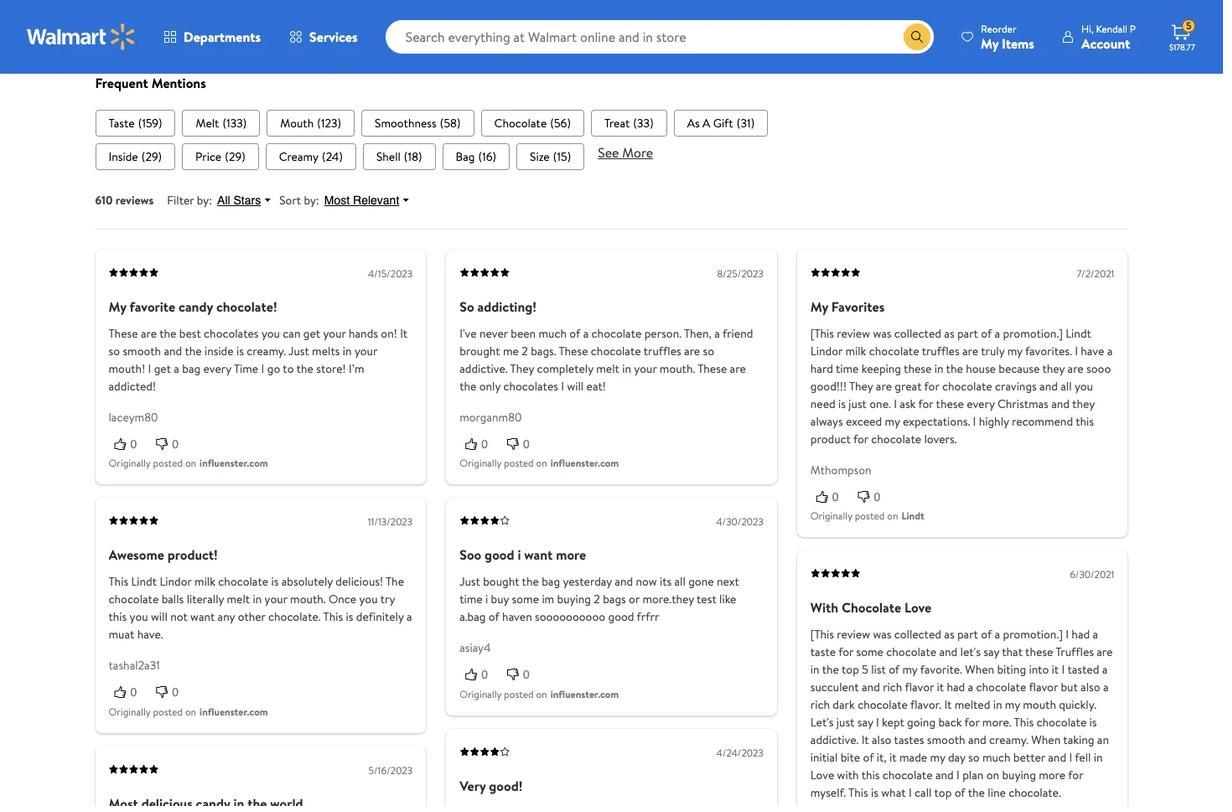 Task type: locate. For each thing, give the bounding box(es) containing it.
1 horizontal spatial good
[[608, 609, 634, 626]]

1 vertical spatial just
[[460, 574, 480, 590]]

say left that
[[984, 644, 1000, 661]]

(31)
[[737, 115, 755, 131]]

as inside [this review was collected as part of a promotion.] lindt lindor milk chocolate truffles are truly my favorites. i have a hard time keeping these in the house because they are sooo good!!! they are great for chocolate cravings and all you need is just one. i ask for these every christmas and they always exceed my expectations. i highly recommend this product for chocolate lovers.
[[944, 325, 955, 342]]

quickly.
[[1059, 697, 1097, 714]]

0 horizontal spatial want
[[190, 609, 215, 626]]

0 horizontal spatial (29)
[[141, 148, 162, 165]]

addictive. up initial
[[811, 732, 859, 749]]

creamy. up go
[[247, 343, 286, 360]]

tastes
[[894, 732, 924, 749]]

i left call
[[909, 785, 912, 802]]

is up taking
[[1090, 715, 1097, 731]]

just
[[849, 396, 867, 412], [837, 715, 855, 731]]

posted for my favorite candy chocolate!
[[153, 456, 183, 471]]

next
[[717, 574, 739, 590]]

is up the time
[[236, 343, 244, 360]]

your up other
[[265, 591, 287, 608]]

review for chocolate
[[837, 627, 870, 643]]

all stars button
[[212, 193, 279, 208]]

Search search field
[[385, 20, 934, 54]]

the left house
[[946, 360, 963, 377]]

1 vertical spatial chocolate.
[[1009, 785, 1061, 802]]

1 promotion.] from the top
[[1003, 325, 1063, 342]]

mouth
[[280, 115, 314, 131]]

0 horizontal spatial just
[[289, 343, 309, 360]]

2 (29) from the left
[[225, 148, 245, 165]]

as inside [this review was collected as part of a promotion.] i had a taste for some chocolate and let's say that these truffles are in the top 5 list of my favorite. when biting into it i tasted a succulent and rich flavor it had a chocolate flavor but also a rich dark chocolate flavor. it melted in my mouth quickly. let's just say i kept going back for more. this chocolate is addictive. it also tastes smooth and creamy. when taking an initial bite of it, it made my day so much better and i fell in love with this chocolate and i plan on buying more for myself. this is what i call top of the line chocolate.
[[944, 627, 955, 643]]

time
[[234, 360, 258, 377]]

is left what
[[871, 785, 879, 802]]

0 horizontal spatial melt
[[227, 591, 250, 608]]

2 vertical spatial lindt
[[131, 574, 157, 590]]

on for soo good i want more
[[536, 687, 547, 701]]

2 left bags
[[594, 591, 600, 608]]

list item
[[95, 110, 176, 137], [182, 110, 260, 137], [267, 110, 355, 137], [361, 110, 474, 137], [481, 110, 584, 137], [591, 110, 667, 137], [674, 110, 768, 137], [95, 143, 175, 170], [182, 143, 259, 170], [266, 143, 356, 170], [363, 143, 436, 170], [442, 143, 510, 170], [517, 143, 585, 170]]

[this up "hard"
[[811, 325, 834, 342]]

1 horizontal spatial these
[[936, 396, 964, 412]]

1 as from the top
[[944, 325, 955, 342]]

departments button
[[149, 17, 275, 57]]

addictive.
[[460, 360, 508, 377], [811, 732, 859, 749]]

1 flavor from the left
[[905, 679, 934, 696]]

chocolate. inside this lindt lindor milk chocolate is absolutely delicious! the chocolate balls literally melt in your mouth. once you try this you will not want any other chocolate. this is definitely a muat have.
[[268, 609, 321, 626]]

a right 'have'
[[1107, 343, 1113, 360]]

some inside just bought the bag yesterday and now its all gone next time i buy some im buying 2 bags or more.they test like a.bag of haven  soooooooooo good frfrr
[[512, 591, 539, 608]]

much inside i've never been much of a chocolate person. then, a friend brought me 2 bags. these chocolate truffles are so addictive. they completely melt in your mouth. these are the only chocolates i will eat!
[[539, 325, 567, 342]]

reorder
[[981, 21, 1017, 36]]

0 button
[[109, 436, 150, 453], [150, 436, 192, 453], [460, 436, 501, 453], [501, 436, 543, 453], [811, 489, 852, 506], [852, 489, 894, 506], [460, 667, 501, 684], [501, 667, 543, 684], [109, 684, 150, 701], [150, 684, 192, 701]]

melt inside i've never been much of a chocolate person. then, a friend brought me 2 bags. these chocolate truffles are so addictive. they completely melt in your mouth. these are the only chocolates i will eat!
[[596, 360, 620, 377]]

as for with chocolate love
[[944, 627, 955, 643]]

truffles inside i've never been much of a chocolate person. then, a friend brought me 2 bags. these chocolate truffles are so addictive. they completely melt in your mouth. these are the only chocolates i will eat!
[[644, 343, 681, 360]]

0 horizontal spatial addictive.
[[460, 360, 508, 377]]

just bought the bag yesterday and now its all gone next time i buy some im buying 2 bags or more.they test like a.bag of haven  soooooooooo good frfrr
[[460, 574, 739, 626]]

chocolate down quickly.
[[1037, 715, 1087, 731]]

truly
[[981, 343, 1005, 360]]

1 vertical spatial 2
[[594, 591, 600, 608]]

more up yesterday
[[556, 546, 586, 564]]

are inside the these are the best chocolates you can get your hands on! it so smooth and the inside is creamy. just melts in your mouth! i get a bag every time i go to the store! i'm addicted!
[[141, 325, 157, 342]]

1 vertical spatial these
[[559, 343, 588, 360]]

your inside this lindt lindor milk chocolate is absolutely delicious! the chocolate balls literally melt in your mouth. once you try this you will not want any other chocolate. this is definitely a muat have.
[[265, 591, 287, 608]]

1 vertical spatial chocolate
[[842, 599, 902, 617]]

by: right sort
[[304, 192, 319, 209]]

(29) right inside
[[141, 148, 162, 165]]

0 vertical spatial this
[[1076, 413, 1094, 430]]

0 horizontal spatial mouth.
[[290, 591, 326, 608]]

want inside this lindt lindor milk chocolate is absolutely delicious! the chocolate balls literally melt in your mouth. once you try this you will not want any other chocolate. this is definitely a muat have.
[[190, 609, 215, 626]]

will inside i've never been much of a chocolate person. then, a friend brought me 2 bags. these chocolate truffles are so addictive. they completely melt in your mouth. these are the only chocolates i will eat!
[[567, 378, 584, 395]]

2 vertical spatial these
[[1026, 644, 1053, 661]]

but
[[1061, 679, 1078, 696]]

walmart image
[[27, 23, 136, 50]]

8/25/2023
[[717, 266, 764, 281]]

and down day
[[936, 767, 954, 784]]

1 vertical spatial [this
[[811, 627, 834, 643]]

[this
[[811, 325, 834, 342], [811, 627, 834, 643]]

1 vertical spatial it
[[937, 679, 944, 696]]

originally posted on influenster.com
[[474, 13, 633, 27], [109, 456, 268, 471], [460, 456, 619, 471], [460, 687, 619, 701], [109, 705, 268, 719]]

that
[[1002, 644, 1023, 661]]

let's
[[961, 644, 981, 661]]

bags
[[603, 591, 626, 608]]

collected inside [this review was collected as part of a promotion.] i had a taste for some chocolate and let's say that these truffles are in the top 5 list of my favorite. when biting into it i tasted a succulent and rich flavor it had a chocolate flavor but also a rich dark chocolate flavor. it melted in my mouth quickly. let's just say i kept going back for more. this chocolate is addictive. it also tastes smooth and creamy. when taking an initial bite of it, it made my day so much better and i fell in love with this chocolate and i plan on buying more for myself. this is what i call top of the line chocolate.
[[895, 627, 942, 643]]

my left favorite
[[109, 298, 126, 316]]

1 vertical spatial as
[[944, 627, 955, 643]]

influenster.com for soo good i want more
[[551, 687, 619, 701]]

promotion.] up the favorites.
[[1003, 325, 1063, 342]]

2 by: from the left
[[304, 192, 319, 209]]

1 vertical spatial mouth.
[[290, 591, 326, 608]]

610 reviews
[[95, 192, 154, 209]]

so
[[460, 298, 474, 316]]

0 vertical spatial they
[[510, 360, 534, 377]]

review down with chocolate love
[[837, 627, 870, 643]]

a right "then,"
[[715, 325, 720, 342]]

say left kept
[[858, 715, 873, 731]]

5 up $178.77
[[1187, 19, 1192, 33]]

and up bags
[[615, 574, 633, 590]]

0 vertical spatial chocolates
[[204, 325, 259, 342]]

product
[[811, 431, 851, 448]]

list item containing price
[[182, 143, 259, 170]]

and up recommend
[[1052, 396, 1070, 412]]

top right call
[[935, 785, 952, 802]]

eat!
[[587, 378, 606, 395]]

line
[[988, 785, 1006, 802]]

1 horizontal spatial milk
[[846, 343, 867, 360]]

my left favorites at right top
[[811, 298, 828, 316]]

1 horizontal spatial smooth
[[927, 732, 966, 749]]

1 vertical spatial buying
[[1002, 767, 1036, 784]]

0 horizontal spatial every
[[203, 360, 231, 377]]

list item containing mouth
[[267, 110, 355, 137]]

originally for so addicting!
[[460, 456, 502, 471]]

are inside [this review was collected as part of a promotion.] i had a taste for some chocolate and let's say that these truffles are in the top 5 list of my favorite. when biting into it i tasted a succulent and rich flavor it had a chocolate flavor but also a rich dark chocolate flavor. it melted in my mouth quickly. let's just say i kept going back for more. this chocolate is addictive. it also tastes smooth and creamy. when taking an initial bite of it, it made my day so much better and i fell in love with this chocolate and i plan on buying more for myself. this is what i call top of the line chocolate.
[[1097, 644, 1113, 661]]

1 vertical spatial love
[[811, 767, 835, 784]]

taste (159)
[[109, 115, 162, 131]]

0 vertical spatial milk
[[846, 343, 867, 360]]

reviews
[[116, 192, 154, 209]]

was up keeping
[[873, 325, 892, 342]]

just inside the these are the best chocolates you can get your hands on! it so smooth and the inside is creamy. just melts in your mouth! i get a bag every time i go to the store! i'm addicted!
[[289, 343, 309, 360]]

(33)
[[633, 115, 654, 131]]

christmas
[[998, 396, 1049, 412]]

a right definitely
[[407, 609, 412, 626]]

2 part from the top
[[958, 627, 978, 643]]

part for my favorites
[[958, 325, 978, 342]]

0 horizontal spatial it
[[400, 325, 408, 342]]

promotion.] inside [this review was collected as part of a promotion.] i had a taste for some chocolate and let's say that these truffles are in the top 5 list of my favorite. when biting into it i tasted a succulent and rich flavor it had a chocolate flavor but also a rich dark chocolate flavor. it melted in my mouth quickly. let's just say i kept going back for more. this chocolate is addictive. it also tastes smooth and creamy. when taking an initial bite of it, it made my day so much better and i fell in love with this chocolate and i plan on buying more for myself. this is what i call top of the line chocolate.
[[1003, 627, 1063, 643]]

this inside [this review was collected as part of a promotion.] i had a taste for some chocolate and let's say that these truffles are in the top 5 list of my favorite. when biting into it i tasted a succulent and rich flavor it had a chocolate flavor but also a rich dark chocolate flavor. it melted in my mouth quickly. let's just say i kept going back for more. this chocolate is addictive. it also tastes smooth and creamy. when taking an initial bite of it, it made my day so much better and i fell in love with this chocolate and i plan on buying more for myself. this is what i call top of the line chocolate.
[[862, 767, 880, 784]]

bag inside the these are the best chocolates you can get your hands on! it so smooth and the inside is creamy. just melts in your mouth! i get a bag every time i go to the store! i'm addicted!
[[182, 360, 201, 377]]

chocolates inside the these are the best chocolates you can get your hands on! it so smooth and the inside is creamy. just melts in your mouth! i get a bag every time i go to the store! i'm addicted!
[[204, 325, 259, 342]]

[this inside [this review was collected as part of a promotion.] i had a taste for some chocolate and let's say that these truffles are in the top 5 list of my favorite. when biting into it i tasted a succulent and rich flavor it had a chocolate flavor but also a rich dark chocolate flavor. it melted in my mouth quickly. let's just say i kept going back for more. this chocolate is addictive. it also tastes smooth and creamy. when taking an initial bite of it, it made my day so much better and i fell in love with this chocolate and i plan on buying more for myself. this is what i call top of the line chocolate.
[[811, 627, 834, 643]]

1 vertical spatial chocolates
[[504, 378, 558, 395]]

[this inside [this review was collected as part of a promotion.] lindt lindor milk chocolate truffles are truly my favorites. i have a hard time keeping these in the house because they are sooo good!!! they are great for chocolate cravings and all you need is just one. i ask for these every christmas and they always exceed my expectations. i highly recommend this product for chocolate lovers.
[[811, 325, 834, 342]]

these up "into"
[[1026, 644, 1053, 661]]

the inside [this review was collected as part of a promotion.] lindt lindor milk chocolate truffles are truly my favorites. i have a hard time keeping these in the house because they are sooo good!!! they are great for chocolate cravings and all you need is just one. i ask for these every christmas and they always exceed my expectations. i highly recommend this product for chocolate lovers.
[[946, 360, 963, 377]]

is inside [this review was collected as part of a promotion.] lindt lindor milk chocolate truffles are truly my favorites. i have a hard time keeping these in the house because they are sooo good!!! they are great for chocolate cravings and all you need is just one. i ask for these every christmas and they always exceed my expectations. i highly recommend this product for chocolate lovers.
[[839, 396, 846, 412]]

chocolate up other
[[218, 574, 268, 590]]

they down the favorites.
[[1043, 360, 1065, 377]]

2 promotion.] from the top
[[1003, 627, 1063, 643]]

0 vertical spatial lindor
[[811, 343, 843, 360]]

1 vertical spatial say
[[858, 715, 873, 731]]

list
[[95, 110, 1128, 137]]

in inside [this review was collected as part of a promotion.] lindt lindor milk chocolate truffles are truly my favorites. i have a hard time keeping these in the house because they are sooo good!!! they are great for chocolate cravings and all you need is just one. i ask for these every christmas and they always exceed my expectations. i highly recommend this product for chocolate lovers.
[[935, 360, 944, 377]]

1 horizontal spatial my
[[811, 298, 828, 316]]

0 vertical spatial lindt
[[1066, 325, 1092, 342]]

0 vertical spatial some
[[512, 591, 539, 608]]

0 horizontal spatial chocolates
[[204, 325, 259, 342]]

part up let's at the bottom right
[[958, 627, 978, 643]]

my for my favorites
[[811, 298, 828, 316]]

delicious!
[[336, 574, 383, 590]]

not
[[170, 609, 188, 626]]

every inside [this review was collected as part of a promotion.] lindt lindor milk chocolate truffles are truly my favorites. i have a hard time keeping these in the house because they are sooo good!!! they are great for chocolate cravings and all you need is just one. i ask for these every christmas and they always exceed my expectations. i highly recommend this product for chocolate lovers.
[[967, 396, 995, 412]]

chocolate
[[494, 115, 547, 131], [842, 599, 902, 617]]

0 vertical spatial chocolate.
[[268, 609, 321, 626]]

originally posted on influenster.com for my favorite candy chocolate!
[[109, 456, 268, 471]]

i
[[1075, 343, 1078, 360], [148, 360, 151, 377], [261, 360, 264, 377], [561, 378, 564, 395], [894, 396, 897, 412], [973, 413, 976, 430], [1066, 627, 1069, 643], [1062, 662, 1065, 679], [876, 715, 879, 731], [1069, 750, 1073, 767], [957, 767, 960, 784], [909, 785, 912, 802]]

0 horizontal spatial 2
[[522, 343, 528, 360]]

lindor up "hard"
[[811, 343, 843, 360]]

1 vertical spatial was
[[873, 627, 892, 643]]

all
[[1061, 378, 1072, 395], [675, 574, 686, 590]]

milk inside this lindt lindor milk chocolate is absolutely delicious! the chocolate balls literally melt in your mouth. once you try this you will not want any other chocolate. this is definitely a muat have.
[[195, 574, 216, 590]]

succulent
[[811, 679, 859, 696]]

1 horizontal spatial by:
[[304, 192, 319, 209]]

get right can
[[303, 325, 320, 342]]

collected up favorite.
[[895, 627, 942, 643]]

chocolate right with
[[842, 599, 902, 617]]

me
[[503, 343, 519, 360]]

(29) for inside (29)
[[141, 148, 162, 165]]

list
[[871, 662, 886, 679]]

is inside the these are the best chocolates you can get your hands on! it so smooth and the inside is creamy. just melts in your mouth! i get a bag every time i go to the store! i'm addicted!
[[236, 343, 244, 360]]

chocolate down house
[[942, 378, 993, 395]]

1 vertical spatial they
[[849, 378, 873, 395]]

1 (29) from the left
[[141, 148, 162, 165]]

rich
[[883, 679, 903, 696], [811, 697, 830, 714]]

(29) for price (29)
[[225, 148, 245, 165]]

1 horizontal spatial chocolates
[[504, 378, 558, 395]]

1 horizontal spatial (29)
[[225, 148, 245, 165]]

account
[[1082, 34, 1131, 52]]

was inside [this review was collected as part of a promotion.] lindt lindor milk chocolate truffles are truly my favorites. i have a hard time keeping these in the house because they are sooo good!!! they are great for chocolate cravings and all you need is just one. i ask for these every christmas and they always exceed my expectations. i highly recommend this product for chocolate lovers.
[[873, 325, 892, 342]]

0 vertical spatial want
[[524, 546, 553, 564]]

1 vertical spatial 5
[[862, 662, 869, 679]]

my down one.
[[885, 413, 900, 430]]

my
[[981, 34, 999, 52], [109, 298, 126, 316], [811, 298, 828, 316]]

(16)
[[478, 148, 496, 165]]

2 collected from the top
[[895, 627, 942, 643]]

originally posted on influenster.com for soo good i want more
[[460, 687, 619, 701]]

mouth. down absolutely
[[290, 591, 326, 608]]

[this for with
[[811, 627, 834, 643]]

0 horizontal spatial some
[[512, 591, 539, 608]]

1 [this from the top
[[811, 325, 834, 342]]

addictive. inside [this review was collected as part of a promotion.] i had a taste for some chocolate and let's say that these truffles are in the top 5 list of my favorite. when biting into it i tasted a succulent and rich flavor it had a chocolate flavor but also a rich dark chocolate flavor. it melted in my mouth quickly. let's just say i kept going back for more. this chocolate is addictive. it also tastes smooth and creamy. when taking an initial bite of it, it made my day so much better and i fell in love with this chocolate and i plan on buying more for myself. this is what i call top of the line chocolate.
[[811, 732, 859, 749]]

0 horizontal spatial by:
[[197, 192, 212, 209]]

1 horizontal spatial mouth.
[[660, 360, 695, 377]]

lindt down lovers.
[[902, 509, 925, 523]]

(29)
[[141, 148, 162, 165], [225, 148, 245, 165]]

so up mouth!
[[109, 343, 120, 360]]

flavor up mouth
[[1029, 679, 1058, 696]]

i right mouth!
[[148, 360, 151, 377]]

also down tasted
[[1081, 679, 1101, 696]]

0 horizontal spatial time
[[460, 591, 483, 608]]

will inside this lindt lindor milk chocolate is absolutely delicious! the chocolate balls literally melt in your mouth. once you try this you will not want any other chocolate. this is definitely a muat have.
[[151, 609, 168, 626]]

soooooooooo
[[535, 609, 606, 626]]

promotion.] inside [this review was collected as part of a promotion.] lindt lindor milk chocolate truffles are truly my favorites. i have a hard time keeping these in the house because they are sooo good!!! they are great for chocolate cravings and all you need is just one. i ask for these every christmas and they always exceed my expectations. i highly recommend this product for chocolate lovers.
[[1003, 325, 1063, 342]]

0 vertical spatial [this
[[811, 325, 834, 342]]

0 horizontal spatial so
[[109, 343, 120, 360]]

influenster.com for so addicting!
[[551, 456, 619, 471]]

good!!!
[[811, 378, 847, 395]]

influenster.com for my favorite candy chocolate!
[[200, 456, 268, 471]]

posted for awesome product!
[[153, 705, 183, 719]]

2 horizontal spatial these
[[1026, 644, 1053, 661]]

your
[[323, 325, 346, 342], [355, 343, 377, 360], [634, 360, 657, 377], [265, 591, 287, 608]]

much up bags.
[[539, 325, 567, 342]]

lindor inside this lindt lindor milk chocolate is absolutely delicious! the chocolate balls literally melt in your mouth. once you try this you will not want any other chocolate. this is definitely a muat have.
[[160, 574, 192, 590]]

with chocolate love
[[811, 599, 932, 617]]

1 collected from the top
[[895, 325, 942, 342]]

this up muat
[[109, 609, 127, 626]]

truffles down person.
[[644, 343, 681, 360]]

as a gift (31)
[[687, 115, 755, 131]]

0 vertical spatial it
[[400, 325, 408, 342]]

was
[[873, 325, 892, 342], [873, 627, 892, 643]]

of inside [this review was collected as part of a promotion.] lindt lindor milk chocolate truffles are truly my favorites. i have a hard time keeping these in the house because they are sooo good!!! they are great for chocolate cravings and all you need is just one. i ask for these every christmas and they always exceed my expectations. i highly recommend this product for chocolate lovers.
[[981, 325, 992, 342]]

the down soo good i want more on the left bottom
[[522, 574, 539, 590]]

review inside [this review was collected as part of a promotion.] lindt lindor milk chocolate truffles are truly my favorites. i have a hard time keeping these in the house because they are sooo good!!! they are great for chocolate cravings and all you need is just one. i ask for these every christmas and they always exceed my expectations. i highly recommend this product for chocolate lovers.
[[837, 325, 870, 342]]

will left not
[[151, 609, 168, 626]]

[this up taste
[[811, 627, 834, 643]]

review inside [this review was collected as part of a promotion.] i had a taste for some chocolate and let's say that these truffles are in the top 5 list of my favorite. when biting into it i tasted a succulent and rich flavor it had a chocolate flavor but also a rich dark chocolate flavor. it melted in my mouth quickly. let's just say i kept going back for more. this chocolate is addictive. it also tastes smooth and creamy. when taking an initial bite of it, it made my day so much better and i fell in love with this chocolate and i plan on buying more for myself. this is what i call top of the line chocolate.
[[837, 627, 870, 643]]

favorite.
[[920, 662, 963, 679]]

in inside this lindt lindor milk chocolate is absolutely delicious! the chocolate balls literally melt in your mouth. once you try this you will not want any other chocolate. this is definitely a muat have.
[[253, 591, 262, 608]]

1 review from the top
[[837, 325, 870, 342]]

and inside the these are the best chocolates you can get your hands on! it so smooth and the inside is creamy. just melts in your mouth! i get a bag every time i go to the store! i'm addicted!
[[164, 343, 182, 360]]

1 horizontal spatial buying
[[1002, 767, 1036, 784]]

a right tasted
[[1102, 662, 1108, 679]]

0 horizontal spatial much
[[539, 325, 567, 342]]

some for chocolate
[[857, 644, 884, 661]]

chocolate (56)
[[494, 115, 571, 131]]

2 truffles from the left
[[922, 343, 960, 360]]

(24)
[[322, 148, 343, 165]]

they up one.
[[849, 378, 873, 395]]

1 vertical spatial review
[[837, 627, 870, 643]]

1 vertical spatial i
[[485, 591, 488, 608]]

much
[[539, 325, 567, 342], [983, 750, 1011, 767]]

also up it,
[[872, 732, 892, 749]]

1 horizontal spatial every
[[967, 396, 995, 412]]

smooth down back at the right of page
[[927, 732, 966, 749]]

1 vertical spatial get
[[154, 360, 171, 377]]

want down literally
[[190, 609, 215, 626]]

creamy
[[279, 148, 319, 165]]

and
[[164, 343, 182, 360], [1040, 378, 1058, 395], [1052, 396, 1070, 412], [615, 574, 633, 590], [940, 644, 958, 661], [862, 679, 880, 696], [968, 732, 987, 749], [1048, 750, 1067, 767], [936, 767, 954, 784]]

love inside [this review was collected as part of a promotion.] i had a taste for some chocolate and let's say that these truffles are in the top 5 list of my favorite. when biting into it i tasted a succulent and rich flavor it had a chocolate flavor but also a rich dark chocolate flavor. it melted in my mouth quickly. let's just say i kept going back for more. this chocolate is addictive. it also tastes smooth and creamy. when taking an initial bite of it, it made my day so much better and i fell in love with this chocolate and i plan on buying more for myself. this is what i call top of the line chocolate.
[[811, 767, 835, 784]]

a inside the these are the best chocolates you can get your hands on! it so smooth and the inside is creamy. just melts in your mouth! i get a bag every time i go to the store! i'm addicted!
[[174, 360, 179, 377]]

1 vertical spatial lindt
[[902, 509, 925, 523]]

in
[[343, 343, 352, 360], [622, 360, 631, 377], [935, 360, 944, 377], [253, 591, 262, 608], [811, 662, 820, 679], [993, 697, 1002, 714], [1094, 750, 1103, 767]]

was down with chocolate love
[[873, 627, 892, 643]]

bag
[[182, 360, 201, 377], [542, 574, 560, 590]]

0 horizontal spatial lindt
[[131, 574, 157, 590]]

collected for my favorites
[[895, 325, 942, 342]]

0 horizontal spatial buying
[[557, 591, 591, 608]]

part inside [this review was collected as part of a promotion.] i had a taste for some chocolate and let's say that these truffles are in the top 5 list of my favorite. when biting into it i tasted a succulent and rich flavor it had a chocolate flavor but also a rich dark chocolate flavor. it melted in my mouth quickly. let's just say i kept going back for more. this chocolate is addictive. it also tastes smooth and creamy. when taking an initial bite of it, it made my day so much better and i fell in love with this chocolate and i plan on buying more for myself. this is what i call top of the line chocolate.
[[958, 627, 978, 643]]

in left house
[[935, 360, 944, 377]]

originally
[[474, 13, 516, 27], [109, 456, 151, 471], [460, 456, 502, 471], [811, 509, 853, 523], [460, 687, 502, 701], [109, 705, 151, 719]]

into
[[1029, 662, 1049, 679]]

posted for my favorites
[[855, 509, 885, 523]]

time up the a.bag
[[460, 591, 483, 608]]

these up "great"
[[904, 360, 932, 377]]

1 vertical spatial promotion.]
[[1003, 627, 1063, 643]]

1 horizontal spatial they
[[849, 378, 873, 395]]

a up "biting"
[[995, 627, 1000, 643]]

1 horizontal spatial top
[[935, 785, 952, 802]]

0
[[130, 438, 137, 451], [172, 438, 179, 451], [481, 438, 488, 451], [523, 438, 530, 451], [833, 490, 839, 504], [874, 490, 881, 504], [481, 668, 488, 682], [523, 668, 530, 682], [130, 686, 137, 699], [172, 686, 179, 699]]

some up list
[[857, 644, 884, 661]]

2 [this from the top
[[811, 627, 834, 643]]

11/13/2023
[[368, 515, 413, 529]]

balls
[[162, 591, 184, 608]]

expectations.
[[903, 413, 970, 430]]

ask
[[900, 396, 916, 412]]

1 horizontal spatial lindt
[[902, 509, 925, 523]]

2 was from the top
[[873, 627, 892, 643]]

it inside the these are the best chocolates you can get your hands on! it so smooth and the inside is creamy. just melts in your mouth! i get a bag every time i go to the store! i'm addicted!
[[400, 325, 408, 342]]

0 horizontal spatial lindor
[[160, 574, 192, 590]]

on for my favorites
[[887, 509, 898, 523]]

(18)
[[404, 148, 422, 165]]

originally for my favorites
[[811, 509, 853, 523]]

by: for filter by:
[[197, 192, 212, 209]]

top up succulent
[[842, 662, 859, 679]]

0 vertical spatial much
[[539, 325, 567, 342]]

are down favorite
[[141, 325, 157, 342]]

2 as from the top
[[944, 627, 955, 643]]

part inside [this review was collected as part of a promotion.] lindt lindor milk chocolate truffles are truly my favorites. i have a hard time keeping these in the house because they are sooo good!!! they are great for chocolate cravings and all you need is just one. i ask for these every christmas and they always exceed my expectations. i highly recommend this product for chocolate lovers.
[[958, 325, 978, 342]]

1 vertical spatial melt
[[227, 591, 250, 608]]

0 horizontal spatial chocolate
[[494, 115, 547, 131]]

1 horizontal spatial had
[[1072, 627, 1090, 643]]

services
[[309, 28, 358, 46]]

you left try
[[359, 591, 378, 608]]

1 truffles from the left
[[644, 343, 681, 360]]

had down favorite.
[[947, 679, 965, 696]]

they down me
[[510, 360, 534, 377]]

0 vertical spatial when
[[965, 662, 995, 679]]

1 horizontal spatial just
[[460, 574, 480, 590]]

1 vertical spatial will
[[151, 609, 168, 626]]

0 vertical spatial promotion.]
[[1003, 325, 1063, 342]]

0 horizontal spatial top
[[842, 662, 859, 679]]

smoothness
[[375, 115, 437, 131]]

0 vertical spatial more
[[556, 546, 586, 564]]

chocolate up eat! at the top
[[591, 343, 641, 360]]

you inside [this review was collected as part of a promotion.] lindt lindor milk chocolate truffles are truly my favorites. i have a hard time keeping these in the house because they are sooo good!!! they are great for chocolate cravings and all you need is just one. i ask for these every christmas and they always exceed my expectations. i highly recommend this product for chocolate lovers.
[[1075, 378, 1093, 395]]

buying inside just bought the bag yesterday and now its all gone next time i buy some im buying 2 bags or more.they test like a.bag of haven  soooooooooo good frfrr
[[557, 591, 591, 608]]

just down dark at bottom right
[[837, 715, 855, 731]]

see more
[[598, 143, 653, 162]]

2 vertical spatial this
[[862, 767, 880, 784]]

see more list
[[95, 143, 1128, 170]]

asiay4
[[460, 640, 491, 657]]

part up house
[[958, 325, 978, 342]]

good inside just bought the bag yesterday and now its all gone next time i buy some im buying 2 bags or more.they test like a.bag of haven  soooooooooo good frfrr
[[608, 609, 634, 626]]

the left the only
[[460, 378, 477, 395]]

0 horizontal spatial good
[[485, 546, 515, 564]]

i
[[518, 546, 521, 564], [485, 591, 488, 608]]

smooth inside [this review was collected as part of a promotion.] i had a taste for some chocolate and let's say that these truffles are in the top 5 list of my favorite. when biting into it i tasted a succulent and rich flavor it had a chocolate flavor but also a rich dark chocolate flavor. it melted in my mouth quickly. let's just say i kept going back for more. this chocolate is addictive. it also tastes smooth and creamy. when taking an initial bite of it, it made my day so much better and i fell in love with this chocolate and i plan on buying more for myself. this is what i call top of the line chocolate.
[[927, 732, 966, 749]]

0 horizontal spatial will
[[151, 609, 168, 626]]

1 part from the top
[[958, 325, 978, 342]]

0 vertical spatial as
[[944, 325, 955, 342]]

list item containing inside
[[95, 143, 175, 170]]

awesome
[[109, 546, 164, 564]]

0 vertical spatial addictive.
[[460, 360, 508, 377]]

in down taste
[[811, 662, 820, 679]]

1 by: from the left
[[197, 192, 212, 209]]

1 vertical spatial just
[[837, 715, 855, 731]]

buying up soooooooooo
[[557, 591, 591, 608]]

0 vertical spatial was
[[873, 325, 892, 342]]

lindt inside [this review was collected as part of a promotion.] lindt lindor milk chocolate truffles are truly my favorites. i have a hard time keeping these in the house because they are sooo good!!! they are great for chocolate cravings and all you need is just one. i ask for these every christmas and they always exceed my expectations. i highly recommend this product for chocolate lovers.
[[1066, 325, 1092, 342]]

1 horizontal spatial 2
[[594, 591, 600, 608]]

taking
[[1064, 732, 1095, 749]]

favorite
[[130, 298, 175, 316]]

it right "into"
[[1052, 662, 1059, 679]]

1 horizontal spatial want
[[524, 546, 553, 564]]

some up haven
[[512, 591, 539, 608]]

1 vertical spatial creamy.
[[990, 732, 1029, 749]]

bag up im
[[542, 574, 560, 590]]

1 was from the top
[[873, 325, 892, 342]]

was inside [this review was collected as part of a promotion.] i had a taste for some chocolate and let's say that these truffles are in the top 5 list of my favorite. when biting into it i tasted a succulent and rich flavor it had a chocolate flavor but also a rich dark chocolate flavor. it melted in my mouth quickly. let's just say i kept going back for more. this chocolate is addictive. it also tastes smooth and creamy. when taking an initial bite of it, it made my day so much better and i fell in love with this chocolate and i plan on buying more for myself. this is what i call top of the line chocolate.
[[873, 627, 892, 643]]

0 vertical spatial 5
[[1187, 19, 1192, 33]]

mouth. down person.
[[660, 360, 695, 377]]

0 vertical spatial smooth
[[123, 343, 161, 360]]

bite
[[841, 750, 860, 767]]

0 vertical spatial collected
[[895, 325, 942, 342]]

melt up any
[[227, 591, 250, 608]]

0 horizontal spatial these
[[904, 360, 932, 377]]

it,
[[877, 750, 887, 767]]

of
[[570, 325, 581, 342], [981, 325, 992, 342], [489, 609, 500, 626], [981, 627, 992, 643], [889, 662, 900, 679], [863, 750, 874, 767], [955, 785, 966, 802]]

truffles inside [this review was collected as part of a promotion.] lindt lindor milk chocolate truffles are truly my favorites. i have a hard time keeping these in the house because they are sooo good!!! they are great for chocolate cravings and all you need is just one. i ask for these every christmas and they always exceed my expectations. i highly recommend this product for chocolate lovers.
[[922, 343, 960, 360]]

chocolate up favorite.
[[887, 644, 937, 661]]

are
[[141, 325, 157, 342], [684, 343, 700, 360], [963, 343, 979, 360], [730, 360, 746, 377], [1068, 360, 1084, 377], [876, 378, 892, 395], [1097, 644, 1113, 661]]

1 horizontal spatial melt
[[596, 360, 620, 377]]

collected inside [this review was collected as part of a promotion.] lindt lindor milk chocolate truffles are truly my favorites. i have a hard time keeping these in the house because they are sooo good!!! they are great for chocolate cravings and all you need is just one. i ask for these every christmas and they always exceed my expectations. i highly recommend this product for chocolate lovers.
[[895, 325, 942, 342]]

5 inside [this review was collected as part of a promotion.] i had a taste for some chocolate and let's say that these truffles are in the top 5 list of my favorite. when biting into it i tasted a succulent and rich flavor it had a chocolate flavor but also a rich dark chocolate flavor. it melted in my mouth quickly. let's just say i kept going back for more. this chocolate is addictive. it also tastes smooth and creamy. when taking an initial bite of it, it made my day so much better and i fell in love with this chocolate and i plan on buying more for myself. this is what i call top of the line chocolate.
[[862, 662, 869, 679]]

every down inside
[[203, 360, 231, 377]]

of inside i've never been much of a chocolate person. then, a friend brought me 2 bags. these chocolate truffles are so addictive. they completely melt in your mouth. these are the only chocolates i will eat!
[[570, 325, 581, 342]]

they inside i've never been much of a chocolate person. then, a friend brought me 2 bags. these chocolate truffles are so addictive. they completely melt in your mouth. these are the only chocolates i will eat!
[[510, 360, 534, 377]]

rich down list
[[883, 679, 903, 696]]

to
[[283, 360, 294, 377]]

i up bought
[[518, 546, 521, 564]]

addicting!
[[477, 298, 537, 316]]

always
[[811, 413, 843, 430]]

yesterday
[[563, 574, 612, 590]]

chocolate down made
[[883, 767, 933, 784]]

test
[[697, 591, 717, 608]]

2 horizontal spatial this
[[1076, 413, 1094, 430]]

creamy. down more.
[[990, 732, 1029, 749]]

(15)
[[553, 148, 571, 165]]

promotion.] for with chocolate love
[[1003, 627, 1063, 643]]

2 horizontal spatial my
[[981, 34, 999, 52]]

(58)
[[440, 115, 461, 131]]

all inside just bought the bag yesterday and now its all gone next time i buy some im buying 2 bags or more.they test like a.bag of haven  soooooooooo good frfrr
[[675, 574, 686, 590]]

some inside [this review was collected as part of a promotion.] i had a taste for some chocolate and let's say that these truffles are in the top 5 list of my favorite. when biting into it i tasted a succulent and rich flavor it had a chocolate flavor but also a rich dark chocolate flavor. it melted in my mouth quickly. let's just say i kept going back for more. this chocolate is addictive. it also tastes smooth and creamy. when taking an initial bite of it, it made my day so much better and i fell in love with this chocolate and i plan on buying more for myself. this is what i call top of the line chocolate.
[[857, 644, 884, 661]]

0 vertical spatial all
[[1061, 378, 1072, 395]]

was for favorites
[[873, 325, 892, 342]]

it right it,
[[890, 750, 897, 767]]

all inside [this review was collected as part of a promotion.] lindt lindor milk chocolate truffles are truly my favorites. i have a hard time keeping these in the house because they are sooo good!!! they are great for chocolate cravings and all you need is just one. i ask for these every christmas and they always exceed my expectations. i highly recommend this product for chocolate lovers.
[[1061, 378, 1072, 395]]

melts
[[312, 343, 340, 360]]

some for good
[[512, 591, 539, 608]]

2 review from the top
[[837, 627, 870, 643]]

in up i'm
[[343, 343, 352, 360]]

list item containing smoothness
[[361, 110, 474, 137]]



Task type: describe. For each thing, give the bounding box(es) containing it.
brought
[[460, 343, 500, 360]]

so inside the these are the best chocolates you can get your hands on! it so smooth and the inside is creamy. just melts in your mouth! i get a bag every time i go to the store! i'm addicted!
[[109, 343, 120, 360]]

then,
[[684, 325, 712, 342]]

originally for my favorite candy chocolate!
[[109, 456, 151, 471]]

laceym80
[[109, 409, 158, 426]]

you up have.
[[130, 609, 148, 626]]

1 vertical spatial rich
[[811, 697, 830, 714]]

chocolate up muat
[[109, 591, 159, 608]]

most relevant
[[324, 194, 399, 207]]

so addicting!
[[460, 298, 537, 316]]

list item containing melt
[[182, 110, 260, 137]]

the up succulent
[[822, 662, 839, 679]]

on for awesome product!
[[185, 705, 196, 719]]

and down list
[[862, 679, 880, 696]]

chocolate left person.
[[592, 325, 642, 342]]

posted for soo good i want more
[[504, 687, 534, 701]]

house
[[966, 360, 996, 377]]

originally posted on influenster.com for so addicting!
[[460, 456, 619, 471]]

filter
[[167, 192, 194, 209]]

a up completely
[[583, 325, 589, 342]]

a up truffles
[[1093, 627, 1099, 643]]

for right ask
[[919, 396, 934, 412]]

was for chocolate
[[873, 627, 892, 643]]

[this review was collected as part of a promotion.] lindt lindor milk chocolate truffles are truly my favorites. i have a hard time keeping these in the house because they are sooo good!!! they are great for chocolate cravings and all you need is just one. i ask for these every christmas and they always exceed my expectations. i highly recommend this product for chocolate lovers.
[[811, 325, 1113, 448]]

or
[[629, 591, 640, 608]]

my for my favorite candy chocolate!
[[109, 298, 126, 316]]

just inside [this review was collected as part of a promotion.] i had a taste for some chocolate and let's say that these truffles are in the top 5 list of my favorite. when biting into it i tasted a succulent and rich flavor it had a chocolate flavor but also a rich dark chocolate flavor. it melted in my mouth quickly. let's just say i kept going back for more. this chocolate is addictive. it also tastes smooth and creamy. when taking an initial bite of it, it made my day so much better and i fell in love with this chocolate and i plan on buying more for myself. this is what i call top of the line chocolate.
[[837, 715, 855, 731]]

this down once
[[323, 609, 343, 626]]

and inside just bought the bag yesterday and now its all gone next time i buy some im buying 2 bags or more.they test like a.bag of haven  soooooooooo good frfrr
[[615, 574, 633, 590]]

with
[[837, 767, 859, 784]]

chocolate down "biting"
[[976, 679, 1027, 696]]

lovers.
[[924, 431, 957, 448]]

i up but
[[1062, 662, 1065, 679]]

0 vertical spatial good
[[485, 546, 515, 564]]

2 horizontal spatial it
[[945, 697, 952, 714]]

list item containing taste
[[95, 110, 176, 137]]

been
[[511, 325, 536, 342]]

1 horizontal spatial it
[[937, 679, 944, 696]]

1 horizontal spatial rich
[[883, 679, 903, 696]]

once
[[329, 591, 356, 608]]

haven
[[502, 609, 532, 626]]

1 vertical spatial these
[[936, 396, 964, 412]]

originally for soo good i want more
[[460, 687, 502, 701]]

favorites
[[832, 298, 885, 316]]

is down once
[[346, 609, 353, 626]]

by: for sort by:
[[304, 192, 319, 209]]

the inside just bought the bag yesterday and now its all gone next time i buy some im buying 2 bags or more.they test like a.bag of haven  soooooooooo good frfrr
[[522, 574, 539, 590]]

this down mouth
[[1014, 715, 1034, 731]]

and down more.
[[968, 732, 987, 749]]

1 vertical spatial had
[[947, 679, 965, 696]]

1 horizontal spatial i
[[518, 546, 521, 564]]

mouth. inside i've never been much of a chocolate person. then, a friend brought me 2 bags. these chocolate truffles are so addictive. they completely melt in your mouth. these are the only chocolates i will eat!
[[660, 360, 695, 377]]

because
[[999, 360, 1040, 377]]

i've
[[460, 325, 477, 342]]

0 horizontal spatial also
[[872, 732, 892, 749]]

i left 'have'
[[1075, 343, 1078, 360]]

flavor.
[[911, 697, 942, 714]]

on inside [this review was collected as part of a promotion.] i had a taste for some chocolate and let's say that these truffles are in the top 5 list of my favorite. when biting into it i tasted a succulent and rich flavor it had a chocolate flavor but also a rich dark chocolate flavor. it melted in my mouth quickly. let's just say i kept going back for more. this chocolate is addictive. it also tastes smooth and creamy. when taking an initial bite of it, it made my day so much better and i fell in love with this chocolate and i plan on buying more for myself. this is what i call top of the line chocolate.
[[987, 767, 1000, 784]]

on for so addicting!
[[536, 456, 547, 471]]

this down 'with'
[[849, 785, 868, 802]]

addicted!
[[109, 378, 156, 395]]

mouth
[[1023, 697, 1056, 714]]

i left plan
[[957, 767, 960, 784]]

this inside [this review was collected as part of a promotion.] lindt lindor milk chocolate truffles are truly my favorites. i have a hard time keeping these in the house because they are sooo good!!! they are great for chocolate cravings and all you need is just one. i ask for these every christmas and they always exceed my expectations. i highly recommend this product for chocolate lovers.
[[1076, 413, 1094, 430]]

hi,
[[1082, 21, 1094, 36]]

with
[[811, 599, 839, 617]]

1 horizontal spatial also
[[1081, 679, 1101, 696]]

a
[[703, 115, 711, 131]]

very
[[460, 777, 486, 795]]

promotion.] for my favorites
[[1003, 325, 1063, 342]]

i inside just bought the bag yesterday and now its all gone next time i buy some im buying 2 bags or more.they test like a.bag of haven  soooooooooo good frfrr
[[485, 591, 488, 608]]

bag (16)
[[456, 148, 496, 165]]

back
[[939, 715, 962, 731]]

smoothness (58)
[[375, 115, 461, 131]]

these are the best chocolates you can get your hands on! it so smooth and the inside is creamy. just melts in your mouth! i get a bag every time i go to the store! i'm addicted!
[[109, 325, 408, 395]]

sort
[[279, 192, 301, 209]]

4/30/2023
[[716, 515, 764, 529]]

a up melted
[[968, 679, 974, 696]]

this inside this lindt lindor milk chocolate is absolutely delicious! the chocolate balls literally melt in your mouth. once you try this you will not want any other chocolate. this is definitely a muat have.
[[109, 609, 127, 626]]

you inside the these are the best chocolates you can get your hands on! it so smooth and the inside is creamy. just melts in your mouth! i get a bag every time i go to the store! i'm addicted!
[[262, 325, 280, 342]]

fell
[[1075, 750, 1091, 767]]

milk inside [this review was collected as part of a promotion.] lindt lindor milk chocolate truffles are truly my favorites. i have a hard time keeping these in the house because they are sooo good!!! they are great for chocolate cravings and all you need is just one. i ask for these every christmas and they always exceed my expectations. i highly recommend this product for chocolate lovers.
[[846, 343, 867, 360]]

most relevant button
[[319, 193, 418, 208]]

1 horizontal spatial these
[[559, 343, 588, 360]]

go
[[267, 360, 280, 377]]

i up truffles
[[1066, 627, 1069, 643]]

very good!
[[460, 777, 523, 795]]

time inside just bought the bag yesterday and now its all gone next time i buy some im buying 2 bags or more.they test like a.bag of haven  soooooooooo good frfrr
[[460, 591, 483, 608]]

candy
[[179, 298, 213, 316]]

2 inside just bought the bag yesterday and now its all gone next time i buy some im buying 2 bags or more.they test like a.bag of haven  soooooooooo good frfrr
[[594, 591, 600, 608]]

these inside the these are the best chocolates you can get your hands on! it so smooth and the inside is creamy. just melts in your mouth! i get a bag every time i go to the store! i'm addicted!
[[109, 325, 138, 342]]

list item containing treat
[[591, 110, 667, 137]]

posted for so addicting!
[[504, 456, 534, 471]]

as for my favorites
[[944, 325, 955, 342]]

list item containing size
[[517, 143, 585, 170]]

influenster.com for awesome product!
[[200, 705, 268, 719]]

1 horizontal spatial love
[[905, 599, 932, 617]]

better
[[1014, 750, 1046, 767]]

literally
[[187, 591, 224, 608]]

like
[[719, 591, 737, 608]]

0 vertical spatial had
[[1072, 627, 1090, 643]]

list item containing shell
[[363, 143, 436, 170]]

hands
[[349, 325, 378, 342]]

are up house
[[963, 343, 979, 360]]

i left the highly
[[973, 413, 976, 430]]

hi, kendall p account
[[1082, 21, 1136, 52]]

list item containing bag
[[442, 143, 510, 170]]

definitely
[[356, 609, 404, 626]]

my left day
[[930, 750, 946, 767]]

2 flavor from the left
[[1029, 679, 1058, 696]]

my up because
[[1008, 343, 1023, 360]]

1 horizontal spatial it
[[862, 732, 869, 749]]

1 vertical spatial top
[[935, 785, 952, 802]]

have
[[1081, 343, 1105, 360]]

chocolate up keeping
[[869, 343, 919, 360]]

awesome product!
[[109, 546, 218, 564]]

bag inside just bought the bag yesterday and now its all gone next time i buy some im buying 2 bags or more.they test like a.bag of haven  soooooooooo good frfrr
[[542, 574, 560, 590]]

i left kept
[[876, 715, 879, 731]]

the left best
[[159, 325, 176, 342]]

much inside [this review was collected as part of a promotion.] i had a taste for some chocolate and let's say that these truffles are in the top 5 list of my favorite. when biting into it i tasted a succulent and rich flavor it had a chocolate flavor but also a rich dark chocolate flavor. it melted in my mouth quickly. let's just say i kept going back for more. this chocolate is addictive. it also tastes smooth and creamy. when taking an initial bite of it, it made my day so much better and i fell in love with this chocolate and i plan on buying more for myself. this is what i call top of the line chocolate.
[[983, 750, 1011, 767]]

chocolate down "exceed"
[[871, 431, 922, 448]]

chocolate up kept
[[858, 697, 908, 714]]

see
[[598, 143, 619, 162]]

never
[[480, 325, 508, 342]]

[this review was collected as part of a promotion.] i had a taste for some chocolate and let's say that these truffles are in the top 5 list of my favorite. when biting into it i tasted a succulent and rich flavor it had a chocolate flavor but also a rich dark chocolate flavor. it melted in my mouth quickly. let's just say i kept going back for more. this chocolate is addictive. it also tastes smooth and creamy. when taking an initial bite of it, it made my day so much better and i fell in love with this chocolate and i plan on buying more for myself. this is what i call top of the line chocolate.
[[811, 627, 1113, 802]]

my up more.
[[1005, 697, 1020, 714]]

in up more.
[[993, 697, 1002, 714]]

6/30/2021
[[1070, 568, 1115, 582]]

chocolate. inside [this review was collected as part of a promotion.] i had a taste for some chocolate and let's say that these truffles are in the top 5 list of my favorite. when biting into it i tasted a succulent and rich flavor it had a chocolate flavor but also a rich dark chocolate flavor. it melted in my mouth quickly. let's just say i kept going back for more. this chocolate is addictive. it also tastes smooth and creamy. when taking an initial bite of it, it made my day so much better and i fell in love with this chocolate and i plan on buying more for myself. this is what i call top of the line chocolate.
[[1009, 785, 1061, 802]]

list containing taste
[[95, 110, 1128, 137]]

frequent mentions
[[95, 73, 206, 92]]

what
[[882, 785, 906, 802]]

list item containing creamy
[[266, 143, 356, 170]]

exceed
[[846, 413, 882, 430]]

let's
[[811, 715, 834, 731]]

originally posted on influenster.com for awesome product!
[[109, 705, 268, 719]]

in right fell
[[1094, 750, 1103, 767]]

made
[[900, 750, 928, 767]]

this down awesome
[[109, 574, 128, 590]]

2 vertical spatial it
[[890, 750, 897, 767]]

are down "then,"
[[684, 343, 700, 360]]

recommend
[[1012, 413, 1073, 430]]

going
[[907, 715, 936, 731]]

hard
[[811, 360, 833, 377]]

every inside the these are the best chocolates you can get your hands on! it so smooth and the inside is creamy. just melts in your mouth! i get a bag every time i go to the store! i'm addicted!
[[203, 360, 231, 377]]

1 horizontal spatial they
[[1073, 396, 1095, 412]]

these inside [this review was collected as part of a promotion.] i had a taste for some chocolate and let's say that these truffles are in the top 5 list of my favorite. when biting into it i tasted a succulent and rich flavor it had a chocolate flavor but also a rich dark chocolate flavor. it melted in my mouth quickly. let's just say i kept going back for more. this chocolate is addictive. it also tastes smooth and creamy. when taking an initial bite of it, it made my day so much better and i fell in love with this chocolate and i plan on buying more for myself. this is what i call top of the line chocolate.
[[1026, 644, 1053, 661]]

just inside [this review was collected as part of a promotion.] lindt lindor milk chocolate truffles are truly my favorites. i have a hard time keeping these in the house because they are sooo good!!! they are great for chocolate cravings and all you need is just one. i ask for these every christmas and they always exceed my expectations. i highly recommend this product for chocolate lovers.
[[849, 396, 867, 412]]

5 inside 5 $178.77
[[1187, 19, 1192, 33]]

a right but
[[1103, 679, 1109, 696]]

for right taste
[[839, 644, 854, 661]]

0 vertical spatial they
[[1043, 360, 1065, 377]]

2 inside i've never been much of a chocolate person. then, a friend brought me 2 bags. these chocolate truffles are so addictive. they completely melt in your mouth. these are the only chocolates i will eat!
[[522, 343, 528, 360]]

are down keeping
[[876, 378, 892, 395]]

treat (33)
[[605, 115, 654, 131]]

so inside i've never been much of a chocolate person. then, a friend brought me 2 bags. these chocolate truffles are so addictive. they completely melt in your mouth. these are the only chocolates i will eat!
[[703, 343, 715, 360]]

time inside [this review was collected as part of a promotion.] lindt lindor milk chocolate truffles are truly my favorites. i have a hard time keeping these in the house because they are sooo good!!! they are great for chocolate cravings and all you need is just one. i ask for these every christmas and they always exceed my expectations. i highly recommend this product for chocolate lovers.
[[836, 360, 859, 377]]

biting
[[997, 662, 1026, 679]]

and up favorite.
[[940, 644, 958, 661]]

my left favorite.
[[903, 662, 918, 679]]

part for with chocolate love
[[958, 627, 978, 643]]

0 horizontal spatial get
[[154, 360, 171, 377]]

more.
[[983, 715, 1012, 731]]

0 horizontal spatial when
[[965, 662, 995, 679]]

the down plan
[[968, 785, 985, 802]]

your up melts
[[323, 325, 346, 342]]

creamy. inside [this review was collected as part of a promotion.] i had a taste for some chocolate and let's say that these truffles are in the top 5 list of my favorite. when biting into it i tasted a succulent and rich flavor it had a chocolate flavor but also a rich dark chocolate flavor. it melted in my mouth quickly. let's just say i kept going back for more. this chocolate is addictive. it also tastes smooth and creamy. when taking an initial bite of it, it made my day so much better and i fell in love with this chocolate and i plan on buying more for myself. this is what i call top of the line chocolate.
[[990, 732, 1029, 749]]

1 vertical spatial when
[[1032, 732, 1061, 749]]

search icon image
[[911, 30, 924, 44]]

0 vertical spatial top
[[842, 662, 859, 679]]

the inside i've never been much of a chocolate person. then, a friend brought me 2 bags. these chocolate truffles are so addictive. they completely melt in your mouth. these are the only chocolates i will eat!
[[460, 378, 477, 395]]

chocolate!
[[216, 298, 277, 316]]

in inside i've never been much of a chocolate person. then, a friend brought me 2 bags. these chocolate truffles are so addictive. they completely melt in your mouth. these are the only chocolates i will eat!
[[622, 360, 631, 377]]

list item containing chocolate
[[481, 110, 584, 137]]

(56)
[[550, 115, 571, 131]]

reorder my items
[[981, 21, 1035, 52]]

stars
[[234, 194, 261, 207]]

on for my favorite candy chocolate!
[[185, 456, 196, 471]]

smooth inside the these are the best chocolates you can get your hands on! it so smooth and the inside is creamy. just melts in your mouth! i get a bag every time i go to the store! i'm addicted!
[[123, 343, 161, 360]]

a inside this lindt lindor milk chocolate is absolutely delicious! the chocolate balls literally melt in your mouth. once you try this you will not want any other chocolate. this is definitely a muat have.
[[407, 609, 412, 626]]

and up christmas
[[1040, 378, 1058, 395]]

a.bag
[[460, 609, 486, 626]]

0 vertical spatial these
[[904, 360, 932, 377]]

0 vertical spatial chocolate
[[494, 115, 547, 131]]

for down melted
[[965, 715, 980, 731]]

my inside reorder my items
[[981, 34, 999, 52]]

0 horizontal spatial say
[[858, 715, 873, 731]]

and left fell
[[1048, 750, 1067, 767]]

mouth!
[[109, 360, 145, 377]]

all
[[217, 194, 230, 207]]

the down best
[[185, 343, 202, 360]]

addictive. inside i've never been much of a chocolate person. then, a friend brought me 2 bags. these chocolate truffles are so addictive. they completely melt in your mouth. these are the only chocolates i will eat!
[[460, 360, 508, 377]]

for right "great"
[[925, 378, 940, 395]]

(159)
[[138, 115, 162, 131]]

now
[[636, 574, 657, 590]]

so inside [this review was collected as part of a promotion.] i had a taste for some chocolate and let's say that these truffles are in the top 5 list of my favorite. when biting into it i tasted a succulent and rich flavor it had a chocolate flavor but also a rich dark chocolate flavor. it melted in my mouth quickly. let's just say i kept going back for more. this chocolate is addictive. it also tastes smooth and creamy. when taking an initial bite of it, it made my day so much better and i fell in love with this chocolate and i plan on buying more for myself. this is what i call top of the line chocolate.
[[969, 750, 980, 767]]

Walmart Site-Wide search field
[[385, 20, 934, 54]]

taste
[[811, 644, 836, 661]]

taste
[[109, 115, 135, 131]]

of inside just bought the bag yesterday and now its all gone next time i buy some im buying 2 bags or more.they test like a.bag of haven  soooooooooo good frfrr
[[489, 609, 500, 626]]

list item containing as a gift
[[674, 110, 768, 137]]

2 horizontal spatial these
[[698, 360, 727, 377]]

your down hands
[[355, 343, 377, 360]]

1 horizontal spatial get
[[303, 325, 320, 342]]

tasted
[[1068, 662, 1100, 679]]

kept
[[882, 715, 905, 731]]

they inside [this review was collected as part of a promotion.] lindt lindor milk chocolate truffles are truly my favorites. i have a hard time keeping these in the house because they are sooo good!!! they are great for chocolate cravings and all you need is just one. i ask for these every christmas and they always exceed my expectations. i highly recommend this product for chocolate lovers.
[[849, 378, 873, 395]]

i inside i've never been much of a chocolate person. then, a friend brought me 2 bags. these chocolate truffles are so addictive. they completely melt in your mouth. these are the only chocolates i will eat!
[[561, 378, 564, 395]]

mouth. inside this lindt lindor milk chocolate is absolutely delicious! the chocolate balls literally melt in your mouth. once you try this you will not want any other chocolate. this is definitely a muat have.
[[290, 591, 326, 608]]

a up the truly
[[995, 325, 1000, 342]]

my favorite candy chocolate!
[[109, 298, 277, 316]]

chocolates inside i've never been much of a chocolate person. then, a friend brought me 2 bags. these chocolate truffles are so addictive. they completely melt in your mouth. these are the only chocolates i will eat!
[[504, 378, 558, 395]]

i left fell
[[1069, 750, 1073, 767]]

lindor inside [this review was collected as part of a promotion.] lindt lindor milk chocolate truffles are truly my favorites. i have a hard time keeping these in the house because they are sooo good!!! they are great for chocolate cravings and all you need is just one. i ask for these every christmas and they always exceed my expectations. i highly recommend this product for chocolate lovers.
[[811, 343, 843, 360]]

are down 'friend'
[[730, 360, 746, 377]]

the
[[386, 574, 404, 590]]

creamy. inside the these are the best chocolates you can get your hands on! it so smooth and the inside is creamy. just melts in your mouth! i get a bag every time i go to the store! i'm addicted!
[[247, 343, 286, 360]]

the right "to"
[[297, 360, 313, 377]]

melt (133)
[[196, 115, 247, 131]]

review for favorites
[[837, 325, 870, 342]]

for down fell
[[1068, 767, 1084, 784]]

gone
[[689, 574, 714, 590]]

melt inside this lindt lindor milk chocolate is absolutely delicious! the chocolate balls literally melt in your mouth. once you try this you will not want any other chocolate. this is definitely a muat have.
[[227, 591, 250, 608]]

are left sooo
[[1068, 360, 1084, 377]]

can
[[283, 325, 301, 342]]

highly
[[979, 413, 1009, 430]]

buying inside [this review was collected as part of a promotion.] i had a taste for some chocolate and let's say that these truffles are in the top 5 list of my favorite. when biting into it i tasted a succulent and rich flavor it had a chocolate flavor but also a rich dark chocolate flavor. it melted in my mouth quickly. let's just say i kept going back for more. this chocolate is addictive. it also tastes smooth and creamy. when taking an initial bite of it, it made my day so much better and i fell in love with this chocolate and i plan on buying more for myself. this is what i call top of the line chocolate.
[[1002, 767, 1036, 784]]

in inside the these are the best chocolates you can get your hands on! it so smooth and the inside is creamy. just melts in your mouth! i get a bag every time i go to the store! i'm addicted!
[[343, 343, 352, 360]]

i left go
[[261, 360, 264, 377]]

i left ask
[[894, 396, 897, 412]]

more inside [this review was collected as part of a promotion.] i had a taste for some chocolate and let's say that these truffles are in the top 5 list of my favorite. when biting into it i tasted a succulent and rich flavor it had a chocolate flavor but also a rich dark chocolate flavor. it melted in my mouth quickly. let's just say i kept going back for more. this chocolate is addictive. it also tastes smooth and creamy. when taking an initial bite of it, it made my day so much better and i fell in love with this chocolate and i plan on buying more for myself. this is what i call top of the line chocolate.
[[1039, 767, 1066, 784]]

plan
[[963, 767, 984, 784]]

for down "exceed"
[[854, 431, 869, 448]]

lindt inside this lindt lindor milk chocolate is absolutely delicious! the chocolate balls literally melt in your mouth. once you try this you will not want any other chocolate. this is definitely a muat have.
[[131, 574, 157, 590]]

collected for with chocolate love
[[895, 627, 942, 643]]

2 horizontal spatial it
[[1052, 662, 1059, 679]]

im
[[542, 591, 554, 608]]

originally for awesome product!
[[109, 705, 151, 719]]

5/16/2023
[[369, 764, 413, 778]]

[this for my
[[811, 325, 834, 342]]

is left absolutely
[[271, 574, 279, 590]]

one.
[[870, 396, 891, 412]]

mentions
[[151, 73, 206, 92]]

1 horizontal spatial say
[[984, 644, 1000, 661]]

your inside i've never been much of a chocolate person. then, a friend brought me 2 bags. these chocolate truffles are so addictive. they completely melt in your mouth. these are the only chocolates i will eat!
[[634, 360, 657, 377]]

just inside just bought the bag yesterday and now its all gone next time i buy some im buying 2 bags or more.they test like a.bag of haven  soooooooooo good frfrr
[[460, 574, 480, 590]]



Task type: vqa. For each thing, say whether or not it's contained in the screenshot.
[This in [This Review Was Collected As Part Of A Promotion.] I Had A Taste For Some Chocolate And Let'S Say That These Truffles Are In The Top 5 List Of My Favorite. When Biting Into It I Tasted A Succulent And Rich Flavor It Had A Chocolate Flavor But Also A Rich Dark Chocolate Flavor. It Melted In My Mouth Quickly. Let'S Just Say I Kept Going Back For More. This Chocolate Is Addictive. It Also Tastes Smooth And Creamy. When Taking An Initial Bite Of It, It Made My Day So Much Better And I Fell In Love With This Chocolate And I Plan On Buying More For Myself. This Is What I Call Top Of The Line Chocolate.
yes



